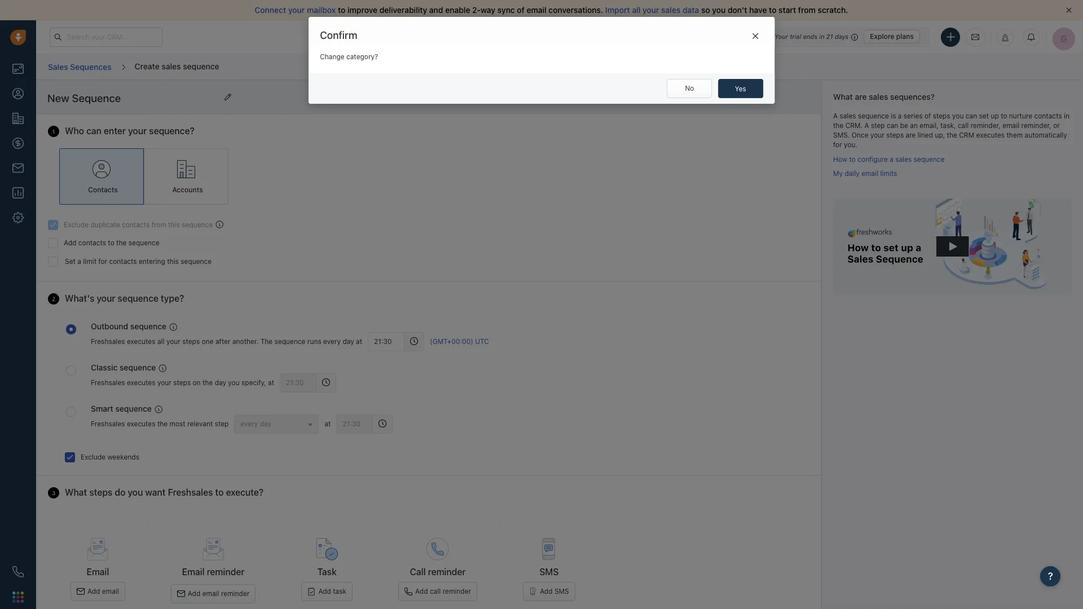 Task type: describe. For each thing, give the bounding box(es) containing it.
add call reminder
[[415, 587, 471, 596]]

configure
[[857, 155, 888, 163]]

(gmt+00:00) utc
[[430, 337, 489, 346]]

daily
[[845, 169, 860, 178]]

you right the so
[[712, 5, 726, 15]]

call reminder
[[410, 567, 466, 577]]

what steps do you want freshsales to execute?
[[65, 487, 263, 497]]

21
[[826, 33, 833, 40]]

freshsales executes all your steps one after another. the sequence runs every day at
[[91, 337, 362, 346]]

email inside a sales sequence is a series of steps you can set up to nurture contacts in the crm. a step can be an email, task, call reminder, email reminder, or sms. once your steps are lined up, the crm executes them automatically for you.
[[1003, 121, 1019, 130]]

runs
[[307, 337, 321, 346]]

0 vertical spatial in
[[819, 33, 824, 40]]

1 reminder, from the left
[[971, 121, 1001, 130]]

lined
[[918, 131, 933, 139]]

so
[[701, 5, 710, 15]]

phone image
[[12, 566, 24, 578]]

to left execute?
[[215, 487, 224, 497]]

how to configure a sales sequence link
[[833, 155, 945, 163]]

to inside a sales sequence is a series of steps you can set up to nurture contacts in the crm. a step can be an email, task, call reminder, email reminder, or sms. once your steps are lined up, the crm executes them automatically for you.
[[1001, 111, 1007, 120]]

classic
[[91, 363, 118, 372]]

my
[[833, 169, 843, 178]]

you left specify,
[[228, 379, 240, 387]]

utc
[[475, 337, 489, 346]]

category?
[[346, 53, 378, 61]]

call inside button
[[430, 587, 441, 596]]

<span class=" ">sales reps can use this for traditional drip campaigns e.g. reengaging with cold prospects</span> image
[[169, 323, 177, 331]]

one
[[202, 337, 214, 346]]

close image
[[1066, 7, 1072, 13]]

enter
[[104, 126, 126, 136]]

your down <span class=" ">sales reps can use this for traditional drip campaigns e.g. reengaging with cold prospects</span> image
[[166, 337, 180, 346]]

most
[[170, 420, 185, 428]]

once
[[852, 131, 868, 139]]

after
[[215, 337, 230, 346]]

sequence left <span class=" ">sales reps can use this for prospecting and account-based selling e.g. following up with event attendees</span> icon
[[115, 404, 152, 413]]

add task
[[318, 587, 346, 596]]

add for task
[[318, 587, 331, 596]]

<span class=" ">sales reps can use this for weekly check-ins with leads and to run renewal campaigns e.g. renewing a contract</span> image
[[159, 364, 167, 372]]

task
[[317, 567, 337, 577]]

limits
[[880, 169, 897, 178]]

freshworks switcher image
[[12, 592, 24, 603]]

an
[[910, 121, 918, 130]]

1 horizontal spatial every
[[323, 337, 341, 346]]

0 horizontal spatial step
[[215, 420, 229, 428]]

your left mailbox
[[288, 5, 305, 15]]

sequence down exclude duplicate contacts from this sequence
[[128, 239, 159, 247]]

way
[[481, 5, 495, 15]]

to left the start
[[769, 5, 776, 15]]

plans
[[896, 32, 914, 41]]

executes inside a sales sequence is a series of steps you can set up to nurture contacts in the crm. a step can be an email, task, call reminder, email reminder, or sms. once your steps are lined up, the crm executes them automatically for you.
[[976, 131, 1005, 139]]

0 vertical spatial of
[[517, 5, 525, 15]]

steps left do
[[89, 487, 112, 497]]

conversations.
[[549, 5, 603, 15]]

set
[[65, 257, 76, 266]]

call
[[410, 567, 426, 577]]

0 horizontal spatial for
[[98, 257, 107, 266]]

duplicate
[[91, 221, 120, 229]]

classic sequence
[[91, 363, 156, 372]]

accounts link
[[144, 148, 228, 205]]

sequence right the
[[274, 337, 305, 346]]

<span class=" ">sales reps can use this for prospecting and account-based selling e.g. following up with event attendees</span> image
[[154, 405, 162, 413]]

1 horizontal spatial at
[[325, 420, 331, 428]]

contacts up limit
[[78, 239, 106, 247]]

add email
[[87, 587, 119, 596]]

sales sequences
[[48, 62, 111, 72]]

my daily email limits link
[[833, 169, 897, 178]]

and
[[429, 5, 443, 15]]

steps left "one"
[[182, 337, 200, 346]]

outbound sequence
[[91, 322, 166, 331]]

to right mailbox
[[338, 5, 345, 15]]

1 vertical spatial a
[[890, 155, 893, 163]]

sales
[[48, 62, 68, 72]]

sms inside button
[[554, 587, 569, 596]]

explore
[[870, 32, 894, 41]]

have
[[749, 5, 767, 15]]

email inside "button"
[[102, 587, 119, 596]]

entering
[[139, 257, 165, 266]]

0 horizontal spatial can
[[86, 126, 102, 136]]

email,
[[920, 121, 939, 130]]

outbound
[[91, 322, 128, 331]]

connect your mailbox to improve deliverability and enable 2-way sync of email conversations. import all your sales data so you don't have to start from scratch.
[[255, 5, 848, 15]]

for inside a sales sequence is a series of steps you can set up to nurture contacts in the crm. a step can be an email, task, call reminder, email reminder, or sms. once your steps are lined up, the crm executes them automatically for you.
[[833, 140, 842, 149]]

what's
[[65, 293, 94, 304]]

0 vertical spatial sms
[[539, 567, 559, 577]]

improve
[[347, 5, 377, 15]]

on
[[193, 379, 201, 387]]

yes
[[735, 84, 746, 93]]

the left most
[[157, 420, 168, 428]]

specify,
[[241, 379, 266, 387]]

freshsales for outbound
[[91, 337, 125, 346]]

call inside a sales sequence is a series of steps you can set up to nurture contacts in the crm. a step can be an email, task, call reminder, email reminder, or sms. once your steps are lined up, the crm executes them automatically for you.
[[958, 121, 969, 130]]

day inside every day button
[[260, 419, 271, 428]]

the
[[260, 337, 273, 346]]

create sales sequence
[[135, 61, 219, 71]]

sequence up type?
[[181, 257, 212, 266]]

every day
[[240, 419, 271, 428]]

steps left on
[[173, 379, 191, 387]]

your trial ends in 21 days
[[775, 33, 848, 40]]

phone element
[[7, 561, 29, 583]]

reminder down email reminder
[[221, 589, 250, 598]]

start
[[779, 5, 796, 15]]

to down duplicate
[[108, 239, 114, 247]]

set
[[979, 111, 989, 120]]

are inside a sales sequence is a series of steps you can set up to nurture contacts in the crm. a step can be an email, task, call reminder, email reminder, or sms. once your steps are lined up, the crm executes them automatically for you.
[[906, 131, 916, 139]]

send email image
[[971, 32, 979, 42]]

or
[[1053, 121, 1060, 130]]

the down the task,
[[947, 131, 957, 139]]

of inside a sales sequence is a series of steps you can set up to nurture contacts in the crm. a step can be an email, task, call reminder, email reminder, or sms. once your steps are lined up, the crm executes them automatically for you.
[[924, 111, 931, 120]]

what for what steps do you want freshsales to execute?
[[65, 487, 87, 497]]

sms.
[[833, 131, 850, 139]]

yes button
[[718, 79, 763, 98]]

change
[[320, 53, 344, 61]]

sequence left every contact has a unique email address, so don't worry about duplication. icon at the left top
[[182, 221, 213, 229]]

scratch.
[[818, 5, 848, 15]]

your down <span class=" ">sales reps can use this for weekly check-ins with leads and to run renewal campaigns e.g. renewing a contract</span> image
[[157, 379, 171, 387]]

no
[[685, 84, 694, 92]]

your right import
[[643, 5, 659, 15]]

sequence inside a sales sequence is a series of steps you can set up to nurture contacts in the crm. a step can be an email, task, call reminder, email reminder, or sms. once your steps are lined up, the crm executes them automatically for you.
[[858, 111, 889, 120]]

ends
[[803, 33, 817, 40]]

1
[[52, 128, 55, 135]]

confirm
[[320, 29, 357, 41]]

freshsales for smart
[[91, 420, 125, 428]]

2-
[[472, 5, 481, 15]]

Search your CRM... text field
[[50, 27, 162, 47]]

add sms button
[[523, 582, 575, 601]]

who
[[65, 126, 84, 136]]

add email button
[[71, 582, 125, 601]]

who can enter your sequence?
[[65, 126, 194, 136]]

0 vertical spatial a
[[833, 111, 838, 120]]

what's new image
[[1001, 34, 1009, 41]]

2 horizontal spatial day
[[343, 337, 354, 346]]

sequence?
[[149, 126, 194, 136]]

the right on
[[202, 379, 213, 387]]

how
[[833, 155, 847, 163]]

smart sequence
[[91, 404, 152, 413]]

exclude weekends
[[81, 453, 139, 461]]

contacts down the add contacts to the sequence
[[109, 257, 137, 266]]

how to configure a sales sequence
[[833, 155, 945, 163]]

nurture
[[1009, 111, 1032, 120]]

sequences?
[[890, 92, 935, 102]]

every inside button
[[240, 419, 258, 428]]

contacts inside a sales sequence is a series of steps you can set up to nurture contacts in the crm. a step can be an email, task, call reminder, email reminder, or sms. once your steps are lined up, the crm executes them automatically for you.
[[1034, 111, 1062, 120]]

2 vertical spatial a
[[77, 257, 81, 266]]

reminder up add email reminder
[[207, 567, 245, 577]]

reminder up add call reminder
[[428, 567, 466, 577]]

freshsales executes the most relevant step
[[91, 420, 229, 428]]



Task type: vqa. For each thing, say whether or not it's contained in the screenshot.
Demo
no



Task type: locate. For each thing, give the bounding box(es) containing it.
import all your sales data link
[[605, 5, 701, 15]]

1 vertical spatial day
[[215, 379, 226, 387]]

what up crm.
[[833, 92, 853, 102]]

for
[[833, 140, 842, 149], [98, 257, 107, 266]]

1 vertical spatial this
[[167, 257, 179, 266]]

sync
[[497, 5, 515, 15]]

executes down "up"
[[976, 131, 1005, 139]]

connect your mailbox link
[[255, 5, 338, 15]]

sequence
[[183, 61, 219, 71], [858, 111, 889, 120], [914, 155, 945, 163], [182, 221, 213, 229], [128, 239, 159, 247], [181, 257, 212, 266], [118, 293, 158, 304], [130, 322, 166, 331], [274, 337, 305, 346], [120, 363, 156, 372], [115, 404, 152, 413]]

0 horizontal spatial email
[[87, 567, 109, 577]]

add contacts to the sequence
[[64, 239, 159, 247]]

change category?
[[320, 53, 378, 61]]

freshsales for classic
[[91, 379, 125, 387]]

0 horizontal spatial every
[[240, 419, 258, 428]]

in inside a sales sequence is a series of steps you can set up to nurture contacts in the crm. a step can be an email, task, call reminder, email reminder, or sms. once your steps are lined up, the crm executes them automatically for you.
[[1064, 111, 1069, 120]]

you up the task,
[[952, 111, 964, 120]]

crm
[[959, 131, 974, 139]]

0 horizontal spatial a
[[833, 111, 838, 120]]

0 vertical spatial from
[[798, 5, 816, 15]]

weekends
[[107, 453, 139, 461]]

to
[[338, 5, 345, 15], [769, 5, 776, 15], [1001, 111, 1007, 120], [849, 155, 856, 163], [108, 239, 114, 247], [215, 487, 224, 497]]

sequence left is
[[858, 111, 889, 120]]

1 horizontal spatial can
[[887, 121, 898, 130]]

sales up crm.
[[840, 111, 856, 120]]

add inside add call reminder button
[[415, 587, 428, 596]]

add for call reminder
[[415, 587, 428, 596]]

contacts up the add contacts to the sequence
[[122, 221, 150, 229]]

steps up the task,
[[933, 111, 950, 120]]

you.
[[844, 140, 857, 149]]

sales sequences link
[[47, 58, 112, 76]]

0 horizontal spatial from
[[151, 221, 166, 229]]

1 vertical spatial what
[[65, 487, 87, 497]]

2
[[52, 296, 55, 302]]

0 vertical spatial exclude
[[64, 221, 89, 229]]

executes for outbound sequence
[[127, 337, 155, 346]]

email inside button
[[202, 589, 219, 598]]

every right runs
[[323, 337, 341, 346]]

automatically
[[1025, 131, 1067, 139]]

executes for classic sequence
[[127, 379, 155, 387]]

reminder, down set
[[971, 121, 1001, 130]]

a
[[898, 111, 902, 120], [890, 155, 893, 163], [77, 257, 81, 266]]

a right is
[[898, 111, 902, 120]]

is
[[891, 111, 896, 120]]

you right do
[[128, 487, 143, 497]]

no button
[[667, 79, 712, 98]]

from right the start
[[798, 5, 816, 15]]

(gmt+00:00)
[[430, 337, 473, 346]]

limit
[[83, 257, 96, 266]]

days
[[835, 33, 848, 40]]

executes down the classic sequence
[[127, 379, 155, 387]]

reminder,
[[971, 121, 1001, 130], [1021, 121, 1051, 130]]

crm.
[[845, 121, 863, 130]]

1 horizontal spatial what
[[833, 92, 853, 102]]

0 vertical spatial every
[[323, 337, 341, 346]]

them
[[1007, 131, 1023, 139]]

confirm dialog
[[309, 17, 774, 104]]

a inside a sales sequence is a series of steps you can set up to nurture contacts in the crm. a step can be an email, task, call reminder, email reminder, or sms. once your steps are lined up, the crm executes them automatically for you.
[[898, 111, 902, 120]]

1 horizontal spatial call
[[958, 121, 969, 130]]

2 email from the left
[[182, 567, 205, 577]]

sales left sequences?
[[869, 92, 888, 102]]

reminder, up automatically
[[1021, 121, 1051, 130]]

0 vertical spatial a
[[898, 111, 902, 120]]

exclude left weekends
[[81, 453, 106, 461]]

add for email
[[87, 587, 100, 596]]

0 horizontal spatial day
[[215, 379, 226, 387]]

series
[[904, 111, 923, 120]]

1 vertical spatial of
[[924, 111, 931, 120]]

day down specify,
[[260, 419, 271, 428]]

sequences
[[70, 62, 111, 72]]

sequence right create
[[183, 61, 219, 71]]

freshsales down outbound
[[91, 337, 125, 346]]

your right 'once'
[[870, 131, 884, 139]]

2 vertical spatial day
[[260, 419, 271, 428]]

freshsales down classic
[[91, 379, 125, 387]]

your inside a sales sequence is a series of steps you can set up to nurture contacts in the crm. a step can be an email, task, call reminder, email reminder, or sms. once your steps are lined up, the crm executes them automatically for you.
[[870, 131, 884, 139]]

add email reminder button
[[171, 584, 256, 603]]

for right limit
[[98, 257, 107, 266]]

0 vertical spatial are
[[855, 92, 867, 102]]

from up entering
[[151, 221, 166, 229]]

0 horizontal spatial call
[[430, 587, 441, 596]]

executes down <span class=" ">sales reps can use this for prospecting and account-based selling e.g. following up with event attendees</span> icon
[[127, 420, 155, 428]]

steps
[[933, 111, 950, 120], [886, 131, 904, 139], [182, 337, 200, 346], [173, 379, 191, 387], [89, 487, 112, 497]]

reminder down 'call reminder'
[[443, 587, 471, 596]]

sales inside a sales sequence is a series of steps you can set up to nurture contacts in the crm. a step can be an email, task, call reminder, email reminder, or sms. once your steps are lined up, the crm executes them automatically for you.
[[840, 111, 856, 120]]

this right entering
[[167, 257, 179, 266]]

0 vertical spatial all
[[632, 5, 640, 15]]

contacts up or
[[1034, 111, 1062, 120]]

sms
[[539, 567, 559, 577], [554, 587, 569, 596]]

1 vertical spatial exclude
[[81, 453, 106, 461]]

your right enter
[[128, 126, 147, 136]]

2 horizontal spatial at
[[356, 337, 362, 346]]

sequence down lined
[[914, 155, 945, 163]]

email up add email reminder button
[[182, 567, 205, 577]]

your
[[288, 5, 305, 15], [643, 5, 659, 15], [128, 126, 147, 136], [870, 131, 884, 139], [97, 293, 115, 304], [166, 337, 180, 346], [157, 379, 171, 387]]

your right what's
[[97, 293, 115, 304]]

you inside a sales sequence is a series of steps you can set up to nurture contacts in the crm. a step can be an email, task, call reminder, email reminder, or sms. once your steps are lined up, the crm executes them automatically for you.
[[952, 111, 964, 120]]

add call reminder button
[[398, 582, 477, 601]]

1 vertical spatial every
[[240, 419, 258, 428]]

2 horizontal spatial a
[[898, 111, 902, 120]]

step right relevant in the bottom of the page
[[215, 420, 229, 428]]

at right runs
[[356, 337, 362, 346]]

1 horizontal spatial are
[[906, 131, 916, 139]]

task
[[333, 587, 346, 596]]

of right sync at the left top of the page
[[517, 5, 525, 15]]

freshsales
[[91, 337, 125, 346], [91, 379, 125, 387], [91, 420, 125, 428], [168, 487, 213, 497]]

1 vertical spatial a
[[864, 121, 869, 130]]

connect
[[255, 5, 286, 15]]

exclude for exclude duplicate contacts from this sequence
[[64, 221, 89, 229]]

of
[[517, 5, 525, 15], [924, 111, 931, 120]]

step inside a sales sequence is a series of steps you can set up to nurture contacts in the crm. a step can be an email, task, call reminder, email reminder, or sms. once your steps are lined up, the crm executes them automatically for you.
[[871, 121, 885, 130]]

add
[[64, 239, 76, 247], [87, 587, 100, 596], [318, 587, 331, 596], [415, 587, 428, 596], [540, 587, 553, 596], [188, 589, 200, 598]]

accounts
[[172, 186, 203, 194]]

1 vertical spatial in
[[1064, 111, 1069, 120]]

0 horizontal spatial of
[[517, 5, 525, 15]]

your
[[775, 33, 788, 40]]

sequence left <span class=" ">sales reps can use this for weekly check-ins with leads and to run renewal campaigns e.g. renewing a contract</span> image
[[120, 363, 156, 372]]

a right set
[[77, 257, 81, 266]]

1 horizontal spatial from
[[798, 5, 816, 15]]

executes down outbound sequence at left
[[127, 337, 155, 346]]

in up automatically
[[1064, 111, 1069, 120]]

can down is
[[887, 121, 898, 130]]

1 vertical spatial are
[[906, 131, 916, 139]]

0 vertical spatial at
[[356, 337, 362, 346]]

add inside add task button
[[318, 587, 331, 596]]

this down the accounts
[[168, 221, 180, 229]]

add inside add email reminder button
[[188, 589, 200, 598]]

1 horizontal spatial reminder,
[[1021, 121, 1051, 130]]

call up crm
[[958, 121, 969, 130]]

sales
[[661, 5, 680, 15], [162, 61, 181, 71], [869, 92, 888, 102], [840, 111, 856, 120], [895, 155, 912, 163]]

exclude for exclude weekends
[[81, 453, 106, 461]]

day
[[343, 337, 354, 346], [215, 379, 226, 387], [260, 419, 271, 428]]

0 horizontal spatial at
[[268, 379, 274, 387]]

type?
[[161, 293, 184, 304]]

enable
[[445, 5, 470, 15]]

call
[[958, 121, 969, 130], [430, 587, 441, 596]]

add inside add sms button
[[540, 587, 553, 596]]

1 horizontal spatial a
[[864, 121, 869, 130]]

a up sms.
[[833, 111, 838, 120]]

want
[[145, 487, 166, 497]]

1 vertical spatial at
[[268, 379, 274, 387]]

freshsales down smart
[[91, 420, 125, 428]]

add for sms
[[540, 587, 553, 596]]

2 reminder, from the left
[[1021, 121, 1051, 130]]

trial
[[790, 33, 801, 40]]

contacts
[[1034, 111, 1062, 120], [122, 221, 150, 229], [78, 239, 106, 247], [109, 257, 137, 266]]

1 email from the left
[[87, 567, 109, 577]]

mailbox
[[307, 5, 336, 15]]

0 horizontal spatial a
[[77, 257, 81, 266]]

(gmt+00:00) utc link
[[430, 337, 489, 347]]

this
[[168, 221, 180, 229], [167, 257, 179, 266]]

0 vertical spatial what
[[833, 92, 853, 102]]

1 vertical spatial step
[[215, 420, 229, 428]]

0 vertical spatial call
[[958, 121, 969, 130]]

day right on
[[215, 379, 226, 387]]

can right 'who'
[[86, 126, 102, 136]]

2 vertical spatial at
[[325, 420, 331, 428]]

1 horizontal spatial email
[[182, 567, 205, 577]]

the up sms.
[[833, 121, 843, 130]]

contacts
[[88, 186, 118, 194]]

0 vertical spatial day
[[343, 337, 354, 346]]

email for email
[[87, 567, 109, 577]]

0 horizontal spatial what
[[65, 487, 87, 497]]

add for email reminder
[[188, 589, 200, 598]]

from
[[798, 5, 816, 15], [151, 221, 166, 229]]

reminder
[[207, 567, 245, 577], [428, 567, 466, 577], [443, 587, 471, 596], [221, 589, 250, 598]]

sales right create
[[162, 61, 181, 71]]

are up crm.
[[855, 92, 867, 102]]

1 vertical spatial all
[[157, 337, 164, 346]]

None text field
[[47, 89, 219, 108]]

the down duplicate
[[116, 239, 127, 247]]

a up limits
[[890, 155, 893, 163]]

sales left data
[[661, 5, 680, 15]]

to right "up"
[[1001, 111, 1007, 120]]

executes for smart sequence
[[127, 420, 155, 428]]

1 vertical spatial call
[[430, 587, 441, 596]]

a up 'once'
[[864, 121, 869, 130]]

every down specify,
[[240, 419, 258, 428]]

create
[[135, 61, 159, 71]]

add email reminder
[[188, 589, 250, 598]]

1 horizontal spatial all
[[632, 5, 640, 15]]

0 vertical spatial this
[[168, 221, 180, 229]]

1 horizontal spatial a
[[890, 155, 893, 163]]

call down 'call reminder'
[[430, 587, 441, 596]]

are down an at the top right of page
[[906, 131, 916, 139]]

can left set
[[966, 111, 977, 120]]

0 horizontal spatial are
[[855, 92, 867, 102]]

1 horizontal spatial day
[[260, 419, 271, 428]]

be
[[900, 121, 908, 130]]

what for what are sales sequences?
[[833, 92, 853, 102]]

at right every day button
[[325, 420, 331, 428]]

2 horizontal spatial can
[[966, 111, 977, 120]]

freshsales right want
[[168, 487, 213, 497]]

another.
[[232, 337, 259, 346]]

what right 3
[[65, 487, 87, 497]]

0 horizontal spatial in
[[819, 33, 824, 40]]

1 horizontal spatial of
[[924, 111, 931, 120]]

0 vertical spatial step
[[871, 121, 885, 130]]

email reminder
[[182, 567, 245, 577]]

a
[[833, 111, 838, 120], [864, 121, 869, 130]]

sequence up outbound sequence at left
[[118, 293, 158, 304]]

1 vertical spatial for
[[98, 257, 107, 266]]

import
[[605, 5, 630, 15]]

day right runs
[[343, 337, 354, 346]]

at right specify,
[[268, 379, 274, 387]]

1 vertical spatial sms
[[554, 587, 569, 596]]

in left 21
[[819, 33, 824, 40]]

for down sms.
[[833, 140, 842, 149]]

1 horizontal spatial for
[[833, 140, 842, 149]]

exclude left duplicate
[[64, 221, 89, 229]]

email for email reminder
[[182, 567, 205, 577]]

to right how
[[849, 155, 856, 163]]

0 horizontal spatial reminder,
[[971, 121, 1001, 130]]

sequence left <span class=" ">sales reps can use this for traditional drip campaigns e.g. reengaging with cold prospects</span> image
[[130, 322, 166, 331]]

0 horizontal spatial all
[[157, 337, 164, 346]]

all up <span class=" ">sales reps can use this for weekly check-ins with leads and to run renewal campaigns e.g. renewing a contract</span> image
[[157, 337, 164, 346]]

add inside "button"
[[87, 587, 100, 596]]

1 vertical spatial from
[[151, 221, 166, 229]]

of up email,
[[924, 111, 931, 120]]

sales up limits
[[895, 155, 912, 163]]

all right import
[[632, 5, 640, 15]]

1 horizontal spatial in
[[1064, 111, 1069, 120]]

every contact has a unique email address, so don't worry about duplication. image
[[216, 220, 223, 228]]

email up the add email "button"
[[87, 567, 109, 577]]

set a limit for contacts entering this sequence
[[65, 257, 212, 266]]

steps down be
[[886, 131, 904, 139]]

step
[[871, 121, 885, 130], [215, 420, 229, 428]]

what
[[833, 92, 853, 102], [65, 487, 87, 497]]

0 vertical spatial for
[[833, 140, 842, 149]]

step right crm.
[[871, 121, 885, 130]]

don't
[[728, 5, 747, 15]]

1 horizontal spatial step
[[871, 121, 885, 130]]



